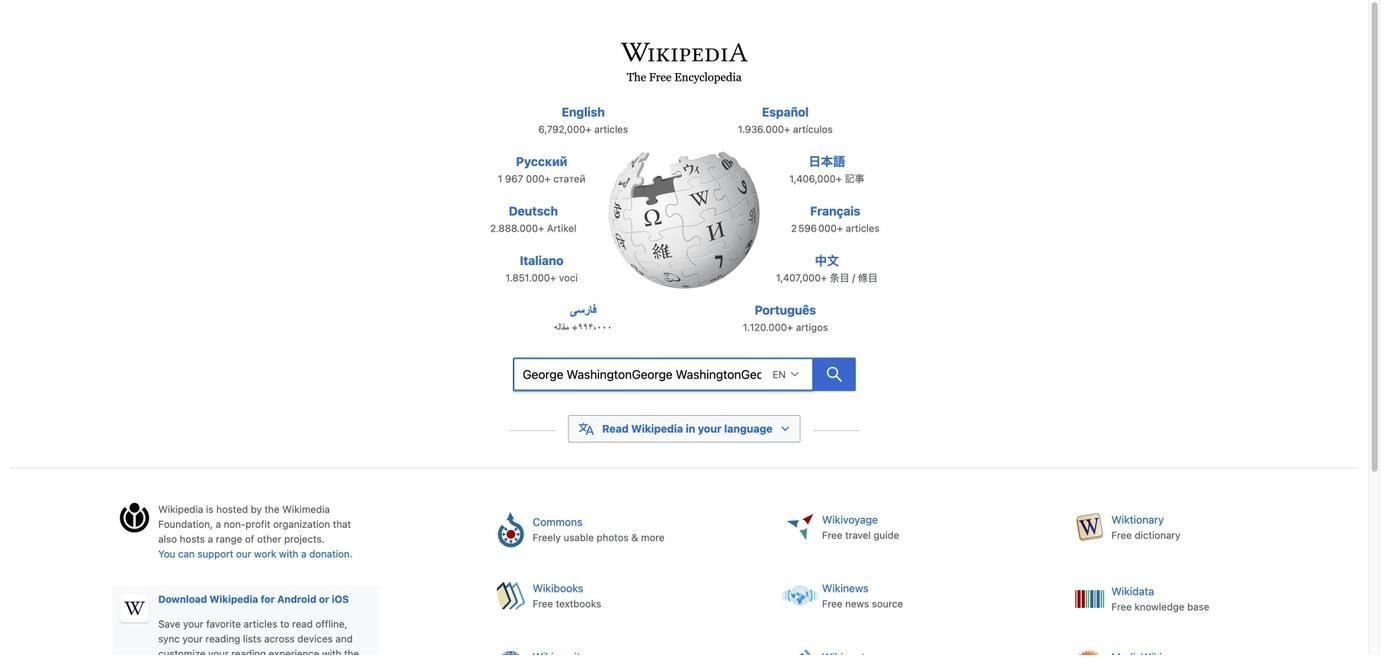Task type: locate. For each thing, give the bounding box(es) containing it.
None search field
[[479, 354, 890, 401], [513, 358, 813, 392], [479, 354, 890, 401], [513, 358, 813, 392]]

top languages element
[[474, 103, 895, 351]]



Task type: describe. For each thing, give the bounding box(es) containing it.
other projects element
[[482, 502, 1359, 656]]



